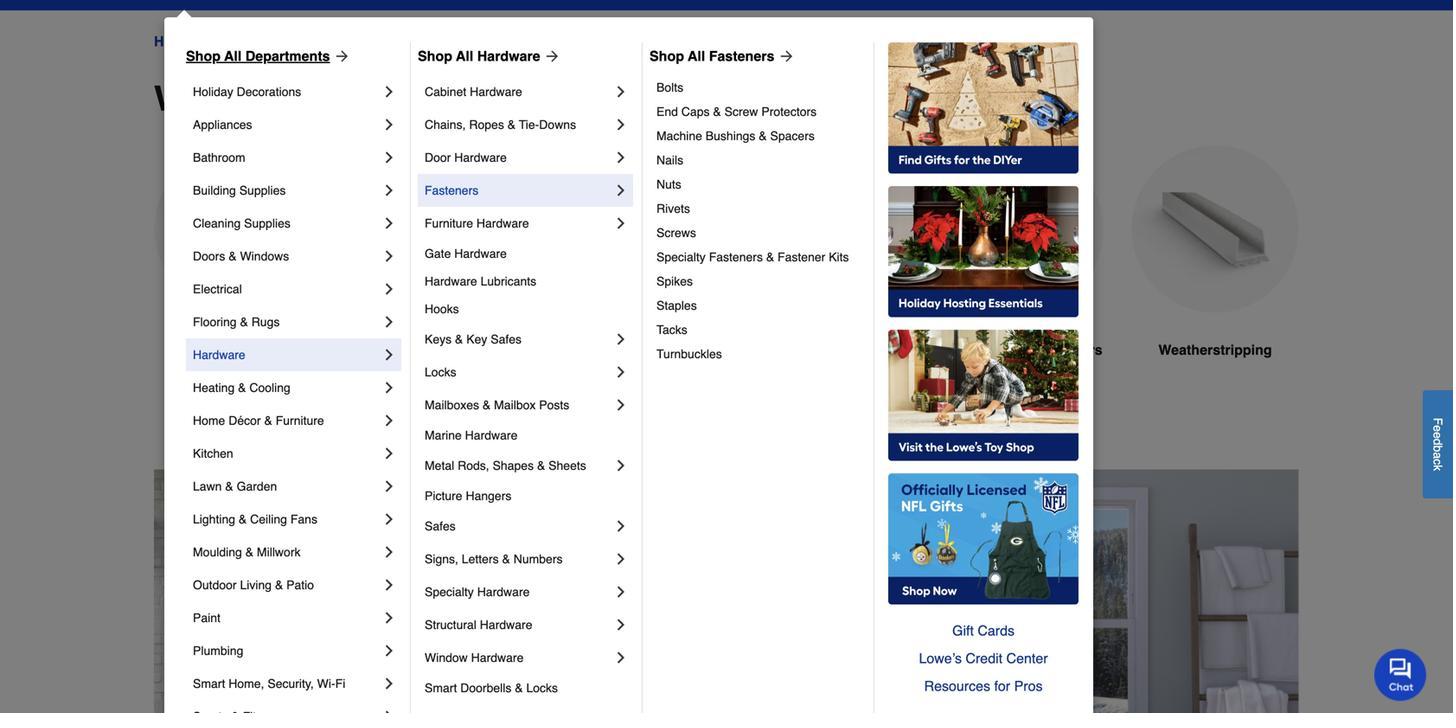 Task type: locate. For each thing, give the bounding box(es) containing it.
shop for shop all departments
[[186, 48, 221, 64]]

chevron right image for metal rods, shapes & sheets
[[613, 457, 630, 474]]

kits
[[829, 250, 849, 264]]

1 vertical spatial specialty
[[425, 585, 474, 599]]

2 all from the left
[[456, 48, 474, 64]]

& down cleaning supplies
[[229, 249, 237, 263]]

0 vertical spatial safes
[[491, 332, 522, 346]]

a white three-panel, craftsman-style, prehung interior door with doorframe and hinges. image
[[350, 145, 518, 313]]

chevron right image for plumbing
[[381, 642, 398, 659]]

home for home
[[154, 33, 193, 49]]

chevron right image for bathroom
[[381, 149, 398, 166]]

& left ceiling
[[239, 512, 247, 526]]

smart for smart home, security, wi-fi
[[193, 677, 225, 691]]

gift cards link
[[889, 617, 1079, 645]]

cleaning supplies
[[193, 216, 291, 230]]

lawn & garden link
[[193, 470, 381, 503]]

chevron right image for door hardware
[[613, 149, 630, 166]]

cleaning supplies link
[[193, 207, 381, 240]]

1 horizontal spatial furniture
[[425, 216, 473, 230]]

building supplies
[[193, 183, 286, 197]]

a piece of white weatherstripping. image
[[1132, 145, 1300, 313]]

tie-
[[519, 118, 539, 132]]

& left "patio"
[[275, 578, 283, 592]]

hardware for gate hardware
[[455, 247, 507, 261]]

safes down picture
[[425, 519, 456, 533]]

heating
[[193, 381, 235, 395]]

1 horizontal spatial specialty
[[657, 250, 706, 264]]

3 shop from the left
[[650, 48, 685, 64]]

shop
[[186, 48, 221, 64], [418, 48, 453, 64], [650, 48, 685, 64]]

kitchen link
[[193, 437, 381, 470]]

chevron right image
[[381, 83, 398, 100], [613, 182, 630, 199], [381, 215, 398, 232], [613, 215, 630, 232], [381, 248, 398, 265], [381, 313, 398, 331], [381, 346, 398, 363], [381, 412, 398, 429], [381, 445, 398, 462], [613, 457, 630, 474], [381, 511, 398, 528], [613, 550, 630, 568], [381, 576, 398, 594], [381, 609, 398, 627], [381, 642, 398, 659], [381, 675, 398, 692]]

supplies down building supplies link
[[244, 216, 291, 230]]

chevron right image
[[613, 83, 630, 100], [381, 116, 398, 133], [613, 116, 630, 133], [381, 149, 398, 166], [613, 149, 630, 166], [381, 182, 398, 199], [381, 280, 398, 298], [613, 331, 630, 348], [613, 363, 630, 381], [381, 379, 398, 396], [613, 396, 630, 414], [381, 478, 398, 495], [613, 518, 630, 535], [381, 544, 398, 561], [613, 583, 630, 601], [613, 616, 630, 634], [613, 649, 630, 666], [381, 708, 398, 713]]

1 vertical spatial home
[[193, 414, 225, 428]]

specialty hardware
[[425, 585, 530, 599]]

& down departments
[[315, 79, 340, 119]]

arrow right image up bolts link
[[775, 48, 796, 65]]

a barn door with a brown frame, three frosted glass panels, black hardware and a black track. image
[[741, 145, 909, 313]]

0 horizontal spatial safes
[[425, 519, 456, 533]]

0 vertical spatial fasteners
[[709, 48, 775, 64]]

& left "mailbox"
[[483, 398, 491, 412]]

all up "cabinet hardware"
[[456, 48, 474, 64]]

openers
[[1047, 342, 1103, 358]]

visit the lowe's toy shop. image
[[889, 330, 1079, 461]]

& left cooling
[[238, 381, 246, 395]]

interior doors link
[[350, 145, 518, 402]]

shop up bolts
[[650, 48, 685, 64]]

outdoor living & patio
[[193, 578, 314, 592]]

arrow right image for shop all fasteners
[[775, 48, 796, 65]]

hardware up window hardware link
[[480, 618, 533, 632]]

caps
[[682, 105, 710, 119]]

arrow right image
[[330, 48, 351, 65], [775, 48, 796, 65]]

f e e d b a c k
[[1432, 418, 1446, 471]]

& up spikes link
[[767, 250, 775, 264]]

& down window hardware link
[[515, 681, 523, 695]]

1 horizontal spatial smart
[[425, 681, 457, 695]]

0 horizontal spatial furniture
[[276, 414, 324, 428]]

doors up the holiday decorations link
[[281, 33, 318, 49]]

a blue six-lite, two-panel, shaker-style exterior door. image
[[154, 145, 322, 313]]

smart for smart doorbells & locks
[[425, 681, 457, 695]]

chevron right image for structural hardware
[[613, 616, 630, 634]]

garage
[[938, 342, 985, 358]]

hardware for structural hardware
[[480, 618, 533, 632]]

supplies for cleaning supplies
[[244, 216, 291, 230]]

chevron right image for fasteners
[[613, 182, 630, 199]]

locks
[[425, 365, 457, 379], [527, 681, 558, 695]]

fi
[[336, 677, 346, 691]]

1 vertical spatial supplies
[[244, 216, 291, 230]]

1 horizontal spatial home
[[193, 414, 225, 428]]

shop all departments link
[[186, 46, 351, 67]]

tacks
[[657, 323, 688, 337]]

turnbuckles link
[[657, 342, 862, 366]]

supplies
[[239, 183, 286, 197], [244, 216, 291, 230]]

0 vertical spatial locks
[[425, 365, 457, 379]]

chevron right image for smart home, security, wi-fi
[[381, 675, 398, 692]]

smart down plumbing
[[193, 677, 225, 691]]

furniture hardware link
[[425, 207, 613, 240]]

electrical link
[[193, 273, 381, 306]]

decorations
[[237, 85, 301, 99]]

moulding & millwork link
[[193, 536, 381, 569]]

2 shop from the left
[[418, 48, 453, 64]]

metal rods, shapes & sheets link
[[425, 449, 613, 482]]

1 arrow right image from the left
[[330, 48, 351, 65]]

numbers
[[514, 552, 563, 566]]

bolts
[[657, 80, 684, 94]]

0 vertical spatial home
[[154, 33, 193, 49]]

flooring
[[193, 315, 237, 329]]

chains,
[[425, 118, 466, 132]]

0 horizontal spatial smart
[[193, 677, 225, 691]]

home inside 'link'
[[193, 414, 225, 428]]

1 all from the left
[[224, 48, 242, 64]]

e up b
[[1432, 432, 1446, 439]]

furniture inside 'link'
[[276, 414, 324, 428]]

a black double-hung window with six panes. image
[[545, 145, 713, 313]]

1 shop from the left
[[186, 48, 221, 64]]

marine hardware
[[425, 428, 518, 442]]

doors down hooks
[[439, 342, 479, 358]]

1 e from the top
[[1432, 425, 1446, 432]]

1 horizontal spatial arrow right image
[[775, 48, 796, 65]]

specialty up 'structural'
[[425, 585, 474, 599]]

weatherstripping link
[[1132, 145, 1300, 402]]

chevron right image for lawn & garden
[[381, 478, 398, 495]]

chevron right image for specialty hardware
[[613, 583, 630, 601]]

end
[[657, 105, 678, 119]]

e up d
[[1432, 425, 1446, 432]]

chevron right image for safes
[[613, 518, 630, 535]]

all up the caps
[[688, 48, 706, 64]]

arrow right image up the holiday decorations link
[[330, 48, 351, 65]]

mailboxes
[[425, 398, 479, 412]]

cleaning
[[193, 216, 241, 230]]

all for fasteners
[[688, 48, 706, 64]]

locks down interior doors
[[425, 365, 457, 379]]

furniture up kitchen link
[[276, 414, 324, 428]]

chevron right image for window hardware
[[613, 649, 630, 666]]

specialty hardware link
[[425, 576, 613, 608]]

center
[[1007, 650, 1049, 666]]

chains, ropes & tie-downs
[[425, 118, 576, 132]]

lowe's
[[920, 650, 962, 666]]

exterior doors link
[[154, 145, 322, 402]]

hardware down flooring
[[193, 348, 246, 362]]

specialty inside specialty fasteners & fastener kits link
[[657, 250, 706, 264]]

specialty for specialty hardware
[[425, 585, 474, 599]]

doors
[[281, 33, 318, 49], [350, 79, 450, 119], [193, 249, 225, 263], [246, 342, 286, 358], [439, 342, 479, 358], [989, 342, 1029, 358]]

& right décor
[[264, 414, 272, 428]]

windows down shop all departments
[[154, 79, 306, 119]]

flooring & rugs
[[193, 315, 280, 329]]

hooks
[[425, 302, 459, 316]]

chat invite button image
[[1375, 648, 1428, 701]]

smart doorbells & locks
[[425, 681, 558, 695]]

spikes
[[657, 274, 693, 288]]

doors right garage
[[989, 342, 1029, 358]]

1 horizontal spatial shop
[[418, 48, 453, 64]]

hardware for specialty hardware
[[477, 585, 530, 599]]

marine
[[425, 428, 462, 442]]

locks down window hardware link
[[527, 681, 558, 695]]

hardware down ropes
[[455, 151, 507, 164]]

structural hardware
[[425, 618, 533, 632]]

chevron right image for electrical
[[381, 280, 398, 298]]

None search field
[[547, 0, 1020, 12]]

smart down window
[[425, 681, 457, 695]]

weatherstripping
[[1159, 342, 1273, 358]]

1 vertical spatial safes
[[425, 519, 456, 533]]

window
[[425, 651, 468, 665]]

&
[[268, 33, 277, 49], [315, 79, 340, 119], [713, 105, 722, 119], [508, 118, 516, 132], [759, 129, 767, 143], [229, 249, 237, 263], [767, 250, 775, 264], [240, 315, 248, 329], [455, 332, 463, 346], [1033, 342, 1043, 358], [238, 381, 246, 395], [483, 398, 491, 412], [264, 414, 272, 428], [537, 459, 545, 473], [225, 479, 233, 493], [239, 512, 247, 526], [246, 545, 254, 559], [502, 552, 510, 566], [275, 578, 283, 592], [515, 681, 523, 695]]

1 horizontal spatial all
[[456, 48, 474, 64]]

windows & doors up decorations
[[208, 33, 318, 49]]

windows
[[208, 33, 264, 49], [154, 79, 306, 119], [240, 249, 289, 263], [599, 342, 660, 358]]

0 horizontal spatial specialty
[[425, 585, 474, 599]]

hardware up smart doorbells & locks
[[471, 651, 524, 665]]

0 vertical spatial supplies
[[239, 183, 286, 197]]

2 horizontal spatial shop
[[650, 48, 685, 64]]

lawn
[[193, 479, 222, 493]]

windows & doors down departments
[[154, 79, 450, 119]]

chevron right image for heating & cooling
[[381, 379, 398, 396]]

specialty for specialty fasteners & fastener kits
[[657, 250, 706, 264]]

lighting & ceiling fans link
[[193, 503, 381, 536]]

shop all departments
[[186, 48, 330, 64]]

hardware up hardware lubricants
[[455, 247, 507, 261]]

fasteners up bolts link
[[709, 48, 775, 64]]

2 arrow right image from the left
[[775, 48, 796, 65]]

hardware up chains, ropes & tie-downs
[[470, 85, 523, 99]]

& left openers
[[1033, 342, 1043, 358]]

1 horizontal spatial safes
[[491, 332, 522, 346]]

0 vertical spatial windows & doors
[[208, 33, 318, 49]]

rods,
[[458, 459, 490, 473]]

windows up holiday decorations
[[208, 33, 264, 49]]

lawn & garden
[[193, 479, 277, 493]]

0 vertical spatial furniture
[[425, 216, 473, 230]]

structural
[[425, 618, 477, 632]]

exterior
[[190, 342, 242, 358]]

specialty inside specialty hardware "link"
[[425, 585, 474, 599]]

hardware down mailboxes & mailbox posts
[[465, 428, 518, 442]]

fasteners up spikes link
[[709, 250, 763, 264]]

& left the key
[[455, 332, 463, 346]]

0 horizontal spatial all
[[224, 48, 242, 64]]

fans
[[291, 512, 318, 526]]

hardware
[[478, 48, 541, 64], [470, 85, 523, 99], [455, 151, 507, 164], [477, 216, 529, 230], [455, 247, 507, 261], [425, 274, 477, 288], [193, 348, 246, 362], [465, 428, 518, 442], [477, 585, 530, 599], [480, 618, 533, 632], [471, 651, 524, 665]]

patio
[[287, 578, 314, 592]]

shop up holiday
[[186, 48, 221, 64]]

chevron right image for locks
[[613, 363, 630, 381]]

1 horizontal spatial locks
[[527, 681, 558, 695]]

fasteners
[[709, 48, 775, 64], [425, 183, 479, 197], [709, 250, 763, 264]]

hardware down fasteners link
[[477, 216, 529, 230]]

& left millwork
[[246, 545, 254, 559]]

1 vertical spatial furniture
[[276, 414, 324, 428]]

mailboxes & mailbox posts link
[[425, 389, 613, 421]]

2 horizontal spatial all
[[688, 48, 706, 64]]

moulding & millwork
[[193, 545, 301, 559]]

3 all from the left
[[688, 48, 706, 64]]

chevron right image for mailboxes & mailbox posts
[[613, 396, 630, 414]]

0 horizontal spatial shop
[[186, 48, 221, 64]]

0 vertical spatial specialty
[[657, 250, 706, 264]]

picture hangers
[[425, 489, 512, 503]]

hardware down signs, letters & numbers
[[477, 585, 530, 599]]

door hardware
[[425, 151, 507, 164]]

chains, ropes & tie-downs link
[[425, 108, 613, 141]]

0 horizontal spatial locks
[[425, 365, 457, 379]]

key
[[467, 332, 488, 346]]

fasteners down door
[[425, 183, 479, 197]]

kitchen
[[193, 447, 233, 460]]

furniture up gate
[[425, 216, 473, 230]]

specialty down screws
[[657, 250, 706, 264]]

0 horizontal spatial home
[[154, 33, 193, 49]]

hangers
[[466, 489, 512, 503]]

shop for shop all fasteners
[[650, 48, 685, 64]]

safes right the key
[[491, 332, 522, 346]]

chevron right image for keys & key safes
[[613, 331, 630, 348]]

window hardware
[[425, 651, 524, 665]]

shop up cabinet
[[418, 48, 453, 64]]

supplies up cleaning supplies
[[239, 183, 286, 197]]

arrow right image inside the shop all departments link
[[330, 48, 351, 65]]

chevron right image for hardware
[[381, 346, 398, 363]]

hardware for cabinet hardware
[[470, 85, 523, 99]]

lowe's credit center link
[[889, 645, 1079, 672]]

all up holiday decorations
[[224, 48, 242, 64]]

find gifts for the diyer. image
[[889, 42, 1079, 174]]

arrow right image inside shop all fasteners link
[[775, 48, 796, 65]]

end caps & screw protectors link
[[657, 100, 862, 124]]

staples link
[[657, 293, 862, 318]]

departments
[[246, 48, 330, 64]]

0 horizontal spatial arrow right image
[[330, 48, 351, 65]]

& inside 'link'
[[264, 414, 272, 428]]

chevron right image for cleaning supplies
[[381, 215, 398, 232]]



Task type: describe. For each thing, give the bounding box(es) containing it.
2 vertical spatial fasteners
[[709, 250, 763, 264]]

bolts link
[[657, 75, 862, 100]]

cards
[[978, 623, 1015, 639]]

chevron right image for kitchen
[[381, 445, 398, 462]]

supplies for building supplies
[[239, 183, 286, 197]]

chevron right image for moulding & millwork
[[381, 544, 398, 561]]

chevron right image for building supplies
[[381, 182, 398, 199]]

security,
[[268, 677, 314, 691]]

chevron right image for flooring & rugs
[[381, 313, 398, 331]]

rivets
[[657, 202, 691, 216]]

cabinet hardware
[[425, 85, 523, 99]]

lighting & ceiling fans
[[193, 512, 318, 526]]

hardware lubricants link
[[425, 267, 630, 295]]

advertisement region
[[154, 470, 1300, 713]]

spikes link
[[657, 269, 862, 293]]

gift cards
[[953, 623, 1015, 639]]

hardware for furniture hardware
[[477, 216, 529, 230]]

chevron right image for signs, letters & numbers
[[613, 550, 630, 568]]

metal rods, shapes & sheets
[[425, 459, 587, 473]]

bathroom
[[193, 151, 246, 164]]

décor
[[229, 414, 261, 428]]

staples
[[657, 299, 697, 312]]

letters
[[462, 552, 499, 566]]

b
[[1432, 445, 1446, 452]]

all for departments
[[224, 48, 242, 64]]

k
[[1432, 465, 1446, 471]]

gate hardware link
[[425, 240, 630, 267]]

outdoor
[[193, 578, 237, 592]]

arrow right image for shop all departments
[[330, 48, 351, 65]]

windows down tacks
[[599, 342, 660, 358]]

screws link
[[657, 221, 862, 245]]

home link
[[154, 31, 193, 52]]

paint
[[193, 611, 221, 625]]

locks inside 'link'
[[425, 365, 457, 379]]

hardware up hooks
[[425, 274, 477, 288]]

machine
[[657, 129, 703, 143]]

chevron right image for home décor & furniture
[[381, 412, 398, 429]]

doors & windows
[[193, 249, 289, 263]]

officially licensed n f l gifts. shop now. image
[[889, 473, 1079, 605]]

holiday hosting essentials. image
[[889, 186, 1079, 318]]

& left rugs
[[240, 315, 248, 329]]

resources for pros
[[925, 678, 1043, 694]]

chevron right image for doors & windows
[[381, 248, 398, 265]]

door hardware link
[[425, 141, 613, 174]]

doorbells
[[461, 681, 512, 695]]

door
[[425, 151, 451, 164]]

window hardware link
[[425, 641, 613, 674]]

1 vertical spatial locks
[[527, 681, 558, 695]]

chevron right image for appliances
[[381, 116, 398, 133]]

sheets
[[549, 459, 587, 473]]

plumbing link
[[193, 634, 381, 667]]

& right the caps
[[713, 105, 722, 119]]

screw
[[725, 105, 759, 119]]

& left sheets
[[537, 459, 545, 473]]

1 vertical spatial windows & doors
[[154, 79, 450, 119]]

home décor & furniture
[[193, 414, 324, 428]]

hardware lubricants
[[425, 274, 537, 288]]

hardware for door hardware
[[455, 151, 507, 164]]

doors down "cleaning"
[[193, 249, 225, 263]]

hardware link
[[193, 338, 381, 371]]

for
[[995, 678, 1011, 694]]

hardware for window hardware
[[471, 651, 524, 665]]

chevron right image for furniture hardware
[[613, 215, 630, 232]]

appliances link
[[193, 108, 381, 141]]

1 vertical spatial fasteners
[[425, 183, 479, 197]]

all for hardware
[[456, 48, 474, 64]]

2 e from the top
[[1432, 432, 1446, 439]]

home for home décor & furniture
[[193, 414, 225, 428]]

gate
[[425, 247, 451, 261]]

smart home, security, wi-fi link
[[193, 667, 381, 700]]

chevron right image for lighting & ceiling fans
[[381, 511, 398, 528]]

chevron right image for outdoor living & patio
[[381, 576, 398, 594]]

windows down "cleaning supplies" link at the left top
[[240, 249, 289, 263]]

resources for pros link
[[889, 672, 1079, 700]]

millwork
[[257, 545, 301, 559]]

gift
[[953, 623, 974, 639]]

lubricants
[[481, 274, 537, 288]]

signs,
[[425, 552, 459, 566]]

chevron right image for cabinet hardware
[[613, 83, 630, 100]]

furniture inside "link"
[[425, 216, 473, 230]]

home,
[[229, 677, 264, 691]]

exterior doors
[[190, 342, 286, 358]]

smart doorbells & locks link
[[425, 674, 630, 702]]

plumbing
[[193, 644, 244, 658]]

doors up door
[[350, 79, 450, 119]]

wi-
[[317, 677, 336, 691]]

holiday decorations link
[[193, 75, 381, 108]]

doors down rugs
[[246, 342, 286, 358]]

chevron right image for holiday decorations
[[381, 83, 398, 100]]

doors & windows link
[[193, 240, 381, 273]]

hardware for marine hardware
[[465, 428, 518, 442]]

turnbuckles
[[657, 347, 722, 361]]

& down end caps & screw protectors link
[[759, 129, 767, 143]]

bathroom link
[[193, 141, 381, 174]]

chevron right image for chains, ropes & tie-downs
[[613, 116, 630, 133]]

marine hardware link
[[425, 421, 630, 449]]

machine bushings & spacers link
[[657, 124, 862, 148]]

chevron right image for paint
[[381, 609, 398, 627]]

credit
[[966, 650, 1003, 666]]

shop for shop all hardware
[[418, 48, 453, 64]]

safes link
[[425, 510, 613, 543]]

specialty fasteners & fastener kits
[[657, 250, 849, 264]]

shapes
[[493, 459, 534, 473]]

downs
[[539, 118, 576, 132]]

rugs
[[252, 315, 280, 329]]

a blue chamberlain garage door opener with two white light panels. image
[[936, 145, 1104, 313]]

shop all fasteners link
[[650, 46, 796, 67]]

cabinet
[[425, 85, 467, 99]]

resources
[[925, 678, 991, 694]]

lowe's credit center
[[920, 650, 1049, 666]]

keys
[[425, 332, 452, 346]]

home décor & furniture link
[[193, 404, 381, 437]]

fasteners link
[[425, 174, 613, 207]]

hardware up cabinet hardware link
[[478, 48, 541, 64]]

windows link
[[545, 145, 713, 402]]

fastener
[[778, 250, 826, 264]]

appliances
[[193, 118, 252, 132]]

mailbox
[[494, 398, 536, 412]]

& left tie-
[[508, 118, 516, 132]]

garage doors & openers link
[[936, 145, 1104, 402]]

garden
[[237, 479, 277, 493]]

arrow right image
[[541, 48, 561, 65]]

structural hardware link
[[425, 608, 613, 641]]

picture hangers link
[[425, 482, 630, 510]]

screws
[[657, 226, 697, 240]]

ceiling
[[250, 512, 287, 526]]

& up decorations
[[268, 33, 277, 49]]

& right the lawn
[[225, 479, 233, 493]]

garage doors & openers
[[938, 342, 1103, 358]]

& right letters
[[502, 552, 510, 566]]



Task type: vqa. For each thing, say whether or not it's contained in the screenshot.
mailboxes & mailbox posts 'LINK'
yes



